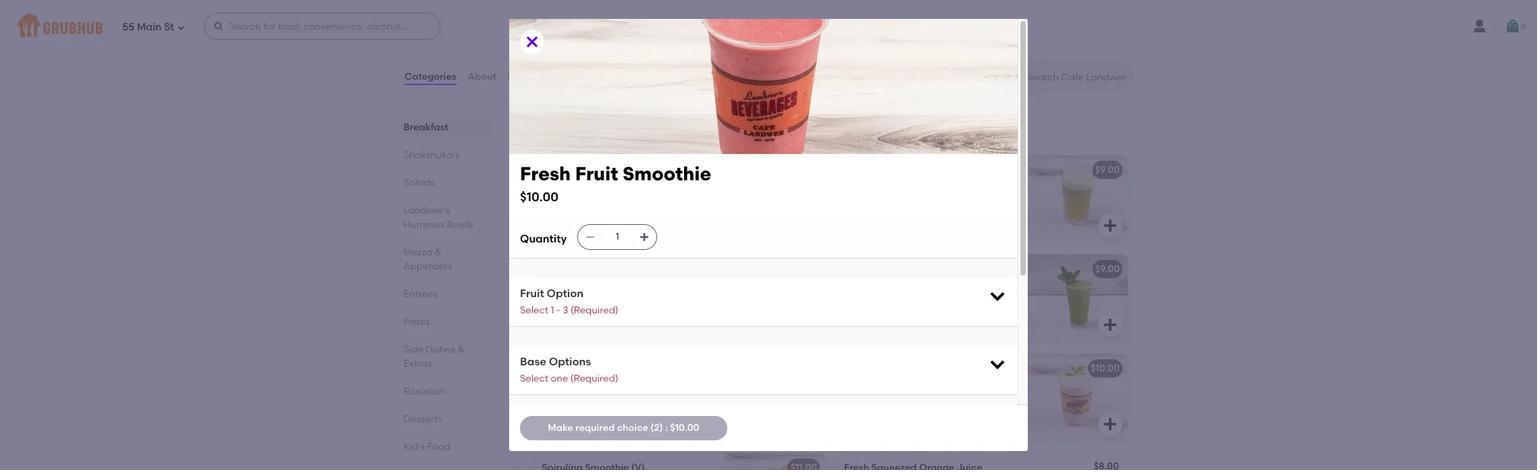 Task type: describe. For each thing, give the bounding box(es) containing it.
food
[[428, 441, 451, 453]]

mezza
[[404, 247, 433, 258]]

apple,
[[858, 164, 888, 176]]

frozen
[[844, 382, 875, 393]]

lg apple, celery & ginger
[[844, 164, 964, 176]]

vanilla roobios
[[542, 44, 613, 55]]

pasta
[[404, 316, 430, 328]]

mixology
[[574, 124, 638, 141]]

Input item quantity number field
[[603, 225, 633, 249]]

& inside side dishes & extras
[[458, 344, 465, 355]]

frozen bananas, dates, dates honey, raw tahini, soy milk
[[844, 382, 981, 407]]

about
[[468, 71, 497, 82]]

make required choice (2) : $10.00
[[548, 422, 700, 434]]

55
[[122, 21, 134, 33]]

reviews button
[[507, 53, 546, 101]]

fresh fruit smoothie $10.00
[[520, 162, 712, 205]]

honey,
[[844, 396, 876, 407]]

entrées tab
[[404, 287, 488, 301]]

mint leaf lemonade granita image
[[1027, 255, 1128, 343]]

raw
[[878, 396, 898, 407]]

$10.00 inside 'fresh fruit smoothie $10.00'
[[520, 189, 559, 205]]

lg.
[[542, 164, 556, 176]]

milk
[[951, 396, 968, 407]]

lg. juice image
[[724, 155, 826, 243]]

categories button
[[404, 53, 457, 101]]

spirulina smoothie (v) image
[[724, 453, 826, 470]]

bananas,
[[877, 382, 920, 393]]

mezza & appetizers tab
[[404, 245, 488, 274]]

rosalach tab
[[404, 384, 488, 399]]

rosalach
[[404, 386, 447, 397]]

(required) inside fruit option select 1 - 3 (required)
[[571, 305, 619, 316]]

fruit for fresh fruit smoothie
[[569, 363, 590, 374]]

breakfast tab
[[404, 120, 488, 134]]

celery
[[891, 164, 921, 176]]

entrées
[[404, 288, 438, 300]]

side dishes & extras
[[404, 344, 465, 370]]

$9.00 for the lg apple, celery & ginger image
[[1096, 164, 1120, 176]]

pasta tab
[[404, 315, 488, 329]]

0 vertical spatial &
[[923, 164, 931, 176]]

kid's
[[404, 441, 425, 453]]

base options select one (required)
[[520, 355, 619, 385]]

kid's food tab
[[404, 440, 488, 454]]

$9.00 button
[[836, 255, 1128, 343]]

salads tab
[[404, 176, 488, 190]]

hummus
[[404, 219, 445, 230]]

appetizers
[[404, 261, 453, 272]]

choice
[[617, 422, 649, 434]]

mezza & appetizers
[[404, 247, 453, 272]]

smoothie for fresh fruit smoothie $10.00
[[623, 162, 712, 185]]

lg apple, celery & ginger image
[[1027, 155, 1128, 243]]

fresh for fresh fruit smoothie $10.00
[[520, 162, 571, 185]]

landwer's hummus bowls tab
[[404, 203, 488, 232]]

1 vertical spatial juice
[[558, 164, 584, 176]]

(v)
[[981, 363, 994, 374]]

breakfast
[[404, 122, 449, 133]]

smoothie for fresh fruit smoothie
[[592, 363, 636, 374]]

roobios
[[576, 44, 613, 55]]

side dishes & extras tab
[[404, 343, 488, 371]]

lg carrot & ginger image
[[724, 255, 826, 343]]



Task type: locate. For each thing, give the bounding box(es) containing it.
soy
[[932, 396, 948, 407]]

mediterranean
[[844, 363, 914, 374]]

1 horizontal spatial $10.00
[[670, 422, 700, 434]]

categories
[[405, 71, 456, 82]]

shakshuka's
[[404, 149, 460, 161]]

extras
[[404, 358, 432, 370]]

smoothie inside fresh fruit smoothie button
[[592, 363, 636, 374]]

(required) down options
[[571, 373, 619, 385]]

fruit inside fruit option select 1 - 3 (required)
[[520, 287, 544, 300]]

fruit option select 1 - 3 (required)
[[520, 287, 619, 316]]

2 (required) from the top
[[571, 373, 619, 385]]

bowls
[[447, 219, 474, 230]]

juice mixology
[[531, 124, 638, 141]]

dates,
[[922, 382, 952, 393]]

fruit inside button
[[569, 363, 590, 374]]

base
[[520, 355, 547, 368]]

0 vertical spatial select
[[520, 305, 549, 316]]

dates
[[954, 382, 981, 393]]

2 horizontal spatial $10.00
[[1091, 363, 1120, 374]]

:
[[666, 422, 668, 434]]

landwer's
[[404, 205, 451, 216]]

make
[[548, 422, 573, 434]]

2 select from the top
[[520, 373, 549, 385]]

1 select from the top
[[520, 305, 549, 316]]

tahini,
[[900, 396, 930, 407]]

& inside mezza & appetizers
[[435, 247, 442, 258]]

0 horizontal spatial $10.00
[[520, 189, 559, 205]]

(required) inside base options select one (required)
[[571, 373, 619, 385]]

fresh inside 'fresh fruit smoothie $10.00'
[[520, 162, 571, 185]]

1 vertical spatial select
[[520, 373, 549, 385]]

(required) right 3
[[571, 305, 619, 316]]

1 vertical spatial $10.00
[[1091, 363, 1120, 374]]

$9.00
[[793, 164, 817, 176], [1096, 164, 1120, 176], [1096, 264, 1120, 275]]

0 vertical spatial juice
[[531, 124, 570, 141]]

juice up lg. at the top left of page
[[531, 124, 570, 141]]

select left the 1
[[520, 305, 549, 316]]

fruit for fresh fruit smoothie $10.00
[[575, 162, 618, 185]]

desserts
[[404, 413, 443, 425]]

0 vertical spatial smoothie
[[623, 162, 712, 185]]

(2)
[[651, 422, 663, 434]]

option
[[547, 287, 584, 300]]

lg
[[844, 164, 856, 176]]

0 vertical spatial $10.00
[[520, 189, 559, 205]]

options
[[549, 355, 591, 368]]

$9.00 for the mint leaf lemonade granita image
[[1096, 264, 1120, 275]]

6 button
[[1505, 14, 1527, 39]]

2 vertical spatial fruit
[[569, 363, 590, 374]]

1 vertical spatial fruit
[[520, 287, 544, 300]]

salads
[[404, 177, 435, 188]]

juice right lg. at the top left of page
[[558, 164, 584, 176]]

mediterranean energy shake (v) image
[[1027, 354, 1128, 442]]

3
[[563, 305, 568, 316]]

fruit down mixology
[[575, 162, 618, 185]]

smoothie
[[623, 162, 712, 185], [592, 363, 636, 374]]

1 vertical spatial &
[[435, 247, 442, 258]]

select down base
[[520, 373, 549, 385]]

fresh fruit smoothie
[[542, 363, 636, 374]]

select
[[520, 305, 549, 316], [520, 373, 549, 385]]

svg image
[[177, 23, 185, 31], [524, 34, 540, 50], [988, 354, 1007, 373], [1103, 416, 1119, 432]]

0 vertical spatial fruit
[[575, 162, 618, 185]]

1 horizontal spatial &
[[458, 344, 465, 355]]

required
[[576, 422, 615, 434]]

search icon image
[[1005, 69, 1022, 85]]

select for base
[[520, 373, 549, 385]]

2 horizontal spatial &
[[923, 164, 931, 176]]

mediterranean energy shake (v)
[[844, 363, 994, 374]]

one
[[551, 373, 568, 385]]

shakshuka's tab
[[404, 148, 488, 162]]

fruit inside 'fresh fruit smoothie $10.00'
[[575, 162, 618, 185]]

0 horizontal spatial &
[[435, 247, 442, 258]]

smoothie inside 'fresh fruit smoothie $10.00'
[[623, 162, 712, 185]]

quantity
[[520, 233, 567, 245]]

dishes
[[426, 344, 456, 355]]

fresh fruit smoothie button
[[534, 354, 826, 442]]

select for fruit
[[520, 305, 549, 316]]

1 vertical spatial (required)
[[571, 373, 619, 385]]

main
[[137, 21, 162, 33]]

vanilla
[[542, 44, 574, 55]]

reviews
[[508, 71, 546, 82]]

st
[[164, 21, 174, 33]]

fruit right one
[[569, 363, 590, 374]]

-
[[557, 305, 561, 316]]

Search Cafe Landwer search field
[[1026, 71, 1129, 84]]

svg image
[[1505, 18, 1521, 34], [213, 21, 224, 32], [800, 70, 816, 87], [1103, 218, 1119, 234], [585, 232, 596, 242], [639, 232, 650, 242], [988, 286, 1007, 305], [800, 317, 816, 333], [1103, 317, 1119, 333]]

0 vertical spatial fresh
[[520, 162, 571, 185]]

energy
[[916, 363, 948, 374]]

& right celery
[[923, 164, 931, 176]]

$10.00
[[520, 189, 559, 205], [1091, 363, 1120, 374], [670, 422, 700, 434]]

fruit
[[575, 162, 618, 185], [520, 287, 544, 300], [569, 363, 590, 374]]

0 vertical spatial (required)
[[571, 305, 619, 316]]

2 vertical spatial &
[[458, 344, 465, 355]]

main navigation navigation
[[0, 0, 1538, 53]]

juice
[[531, 124, 570, 141], [558, 164, 584, 176]]

desserts tab
[[404, 412, 488, 426]]

fruit left the option
[[520, 287, 544, 300]]

select inside fruit option select 1 - 3 (required)
[[520, 305, 549, 316]]

(required)
[[571, 305, 619, 316], [571, 373, 619, 385]]

landwer's hummus bowls
[[404, 205, 474, 230]]

lg. juice
[[542, 164, 584, 176]]

fresh inside button
[[542, 363, 567, 374]]

fresh fruit smoothie image
[[724, 354, 826, 442]]

$9.00 inside button
[[1096, 264, 1120, 275]]

side
[[404, 344, 424, 355]]

1 (required) from the top
[[571, 305, 619, 316]]

ginger
[[933, 164, 964, 176]]

& up appetizers
[[435, 247, 442, 258]]

about button
[[467, 53, 497, 101]]

kid's food
[[404, 441, 451, 453]]

fresh
[[520, 162, 571, 185], [542, 363, 567, 374]]

&
[[923, 164, 931, 176], [435, 247, 442, 258], [458, 344, 465, 355]]

1 vertical spatial smoothie
[[592, 363, 636, 374]]

55 main st
[[122, 21, 174, 33]]

6
[[1521, 20, 1527, 32]]

1
[[551, 305, 554, 316]]

1 vertical spatial fresh
[[542, 363, 567, 374]]

& right dishes
[[458, 344, 465, 355]]

$5.50
[[792, 43, 817, 54]]

fresh for fresh fruit smoothie
[[542, 363, 567, 374]]

shake
[[950, 363, 979, 374]]

select inside base options select one (required)
[[520, 373, 549, 385]]

svg image inside main navigation navigation
[[177, 23, 185, 31]]

svg image inside 6 button
[[1505, 18, 1521, 34]]

2 vertical spatial $10.00
[[670, 422, 700, 434]]



Task type: vqa. For each thing, say whether or not it's contained in the screenshot.
the About
yes



